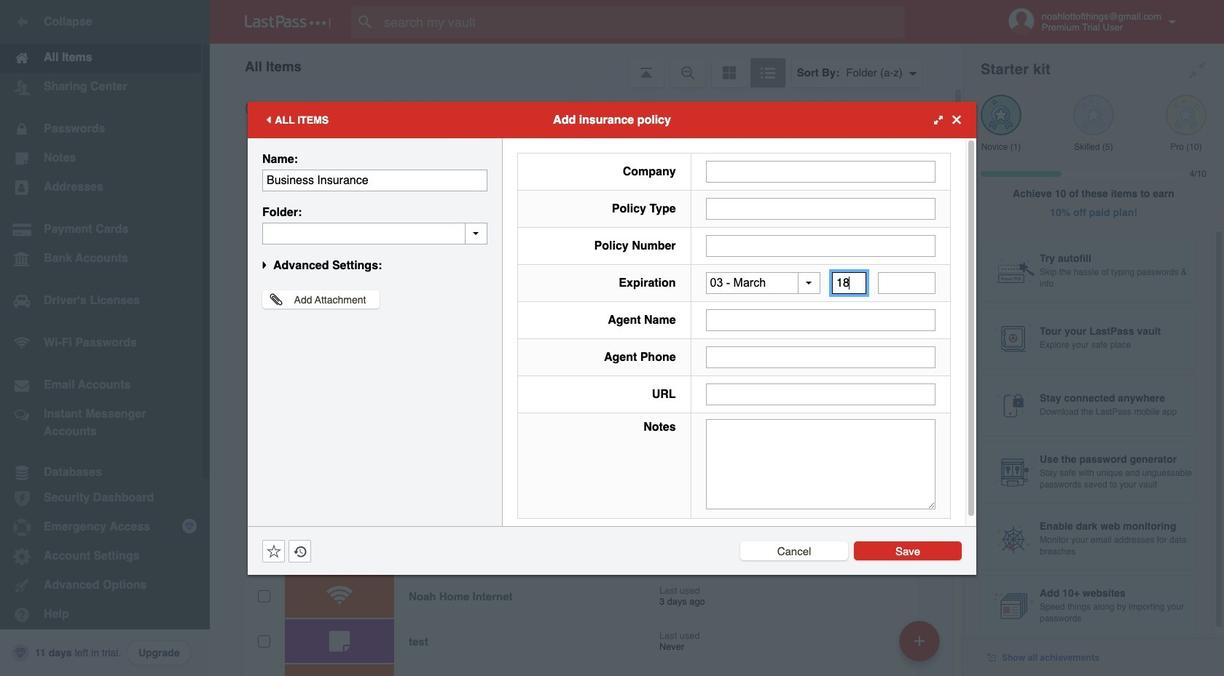 Task type: describe. For each thing, give the bounding box(es) containing it.
vault options navigation
[[210, 44, 963, 87]]

new item image
[[914, 636, 925, 647]]

lastpass image
[[245, 15, 331, 28]]

search my vault text field
[[351, 6, 933, 38]]



Task type: locate. For each thing, give the bounding box(es) containing it.
main navigation navigation
[[0, 0, 210, 677]]

None text field
[[706, 161, 935, 183], [262, 169, 487, 191], [262, 223, 487, 244], [832, 272, 867, 294], [706, 347, 935, 369], [706, 384, 935, 406], [706, 161, 935, 183], [262, 169, 487, 191], [262, 223, 487, 244], [832, 272, 867, 294], [706, 347, 935, 369], [706, 384, 935, 406]]

new item navigation
[[894, 617, 949, 677]]

None text field
[[706, 198, 935, 220], [706, 235, 935, 257], [878, 272, 935, 294], [706, 310, 935, 332], [706, 420, 935, 510], [706, 198, 935, 220], [706, 235, 935, 257], [878, 272, 935, 294], [706, 310, 935, 332], [706, 420, 935, 510]]

Search search field
[[351, 6, 933, 38]]

dialog
[[248, 102, 976, 575]]



Task type: vqa. For each thing, say whether or not it's contained in the screenshot.
the Main navigation navigation
yes



